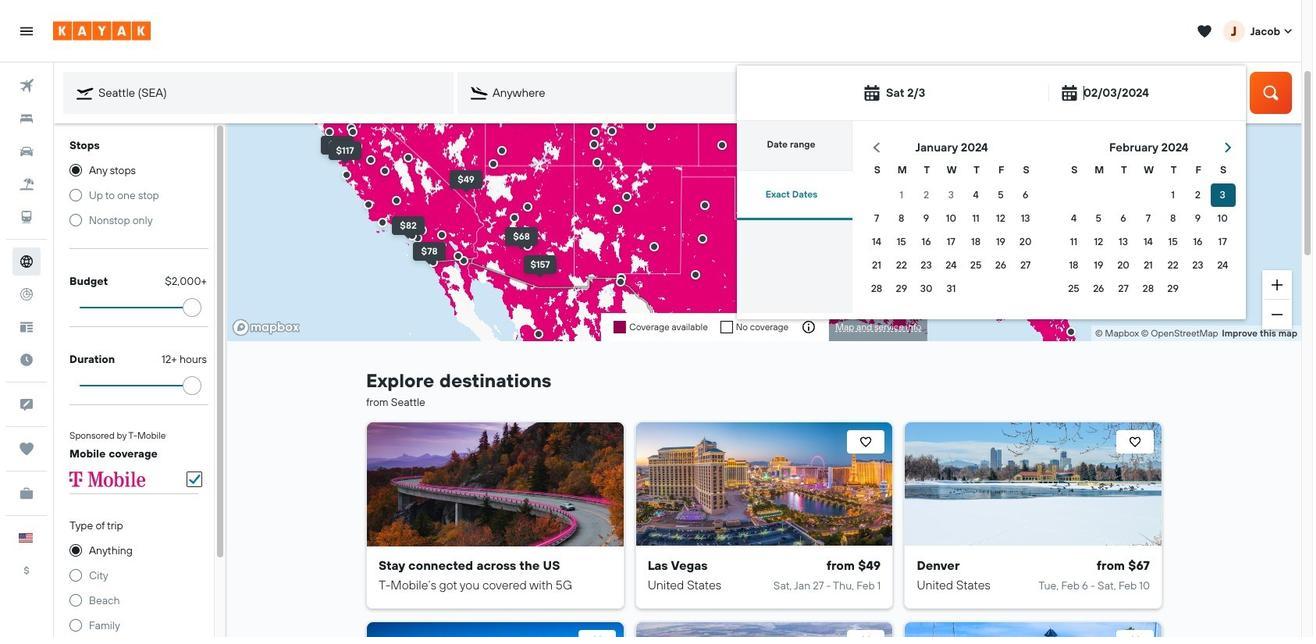 Task type: describe. For each thing, give the bounding box(es) containing it.
find out the best time to travel new image
[[12, 346, 41, 374]]

search for trains image
[[12, 203, 41, 231]]

arialabel element for 1st calendar icon from right
[[1079, 86, 1149, 100]]

2 slider from the top
[[183, 376, 201, 395]]

submit feedback about our site image
[[12, 390, 41, 419]]

next month image
[[1221, 140, 1236, 155]]

thursday column header for second wednesday column header from right
[[965, 155, 989, 184]]

search for packages image
[[12, 170, 41, 198]]

2 tab from the top
[[731, 171, 853, 221]]

search for hotels image
[[12, 105, 41, 133]]

friday column header for second wednesday column header from right saturday column header
[[989, 155, 1014, 184]]

1 option group from the top
[[70, 163, 198, 241]]

friday column header for saturday column header related to second wednesday column header from left
[[1187, 155, 1211, 184]]

saturday column header for second wednesday column header from left
[[1211, 155, 1236, 184]]

image of san diego image
[[905, 623, 1162, 637]]

1 slider from the top
[[183, 298, 201, 317]]

1 tab from the top
[[731, 121, 853, 171]]

go to our blog image
[[12, 313, 41, 341]]

kayak for business new image
[[12, 479, 41, 508]]

2 calendar icon image from the left
[[1061, 84, 1079, 102]]

calendar icon element for arialabel element for 1st calendar icon from right
[[1050, 84, 1079, 102]]

arialabel element for 1st calendar icon
[[882, 86, 926, 100]]

tuesday column header for second wednesday column header from right
[[915, 155, 940, 184]]

search for cars image
[[12, 137, 41, 166]]

navigation menu image
[[19, 23, 34, 39]]



Task type: locate. For each thing, give the bounding box(es) containing it.
tuesday column header
[[915, 155, 940, 184], [1112, 155, 1137, 184]]

1 calendar icon element from the left
[[852, 84, 882, 102]]

row
[[865, 184, 1039, 207], [1062, 184, 1236, 207], [865, 207, 1039, 230], [1062, 207, 1236, 230], [865, 230, 1039, 254], [1062, 230, 1236, 254], [865, 254, 1039, 277], [1062, 254, 1236, 277], [865, 277, 1039, 301], [1062, 277, 1236, 301]]

go to explore image
[[12, 248, 41, 276]]

1 saturday column header from the left
[[1014, 155, 1039, 184]]

2 arialabel element from the left
[[1079, 86, 1149, 100]]

united states (english) image
[[19, 533, 33, 543]]

map region
[[227, 0, 1302, 342]]

map marker image
[[608, 127, 617, 136], [325, 127, 334, 137], [348, 127, 358, 137], [590, 140, 599, 149], [718, 141, 727, 150], [497, 146, 507, 155], [404, 153, 413, 162], [366, 155, 376, 165], [593, 158, 602, 167], [489, 159, 498, 169], [380, 166, 390, 176], [342, 170, 351, 180], [622, 192, 632, 201], [392, 196, 401, 205], [700, 201, 710, 210], [523, 202, 533, 212], [613, 205, 622, 214], [378, 218, 387, 227], [437, 230, 447, 240], [616, 277, 626, 287]]

slider
[[183, 298, 201, 317], [183, 376, 201, 395]]

image of las vegas image
[[636, 423, 893, 546]]

tab list
[[731, 121, 853, 221]]

track a flight image
[[12, 280, 41, 308]]

monday column header for sunday column header associated with second wednesday column header from left
[[1087, 155, 1112, 184]]

0 horizontal spatial sunday column header
[[865, 155, 890, 184]]

2 monday column header from the left
[[1087, 155, 1112, 184]]

0 horizontal spatial friday column header
[[989, 155, 1014, 184]]

2 calendar icon element from the left
[[1050, 84, 1079, 102]]

thursday column header for second wednesday column header from left
[[1162, 155, 1187, 184]]

0 vertical spatial slider
[[183, 298, 201, 317]]

1 calendar icon image from the left
[[863, 84, 882, 102]]

1 vertical spatial option group
[[70, 543, 198, 637]]

1 arialabel element from the left
[[882, 86, 926, 100]]

2 friday column header from the left
[[1187, 155, 1211, 184]]

calendar icon image
[[863, 84, 882, 102], [1061, 84, 1079, 102]]

0 horizontal spatial calendar icon element
[[852, 84, 882, 102]]

1 horizontal spatial tuesday column header
[[1112, 155, 1137, 184]]

1 wednesday column header from the left
[[940, 155, 965, 184]]

0 horizontal spatial monday column header
[[890, 155, 915, 184]]

tab
[[731, 121, 853, 171], [731, 171, 853, 221]]

2 wednesday column header from the left
[[1137, 155, 1162, 184]]

saturday column header for second wednesday column header from right
[[1014, 155, 1039, 184]]

option group
[[70, 163, 198, 241], [70, 543, 198, 637]]

monday column header for sunday column header related to second wednesday column header from right
[[890, 155, 915, 184]]

1 thursday column header from the left
[[965, 155, 989, 184]]

previous month image
[[869, 140, 885, 155]]

map marker image
[[590, 127, 600, 137], [364, 200, 373, 209], [510, 213, 519, 223], [413, 233, 422, 243], [698, 234, 708, 244], [523, 241, 533, 251], [650, 242, 659, 251], [454, 251, 463, 261], [459, 256, 469, 266], [691, 270, 700, 280], [1067, 327, 1076, 337], [534, 330, 544, 339]]

0 horizontal spatial wednesday column header
[[940, 155, 965, 184]]

1 monday column header from the left
[[890, 155, 915, 184]]

1 horizontal spatial monday column header
[[1087, 155, 1112, 184]]

sunday column header
[[865, 155, 890, 184], [1062, 155, 1087, 184]]

0 horizontal spatial thursday column header
[[965, 155, 989, 184]]

1 tuesday column header from the left
[[915, 155, 940, 184]]

arialabel element
[[882, 86, 926, 100], [1079, 86, 1149, 100]]

1 horizontal spatial calendar icon element
[[1050, 84, 1079, 102]]

2 tuesday column header from the left
[[1112, 155, 1137, 184]]

0 vertical spatial option group
[[70, 163, 198, 241]]

0 horizontal spatial calendar icon image
[[863, 84, 882, 102]]

sunday column header for second wednesday column header from left
[[1062, 155, 1087, 184]]

2 saturday column header from the left
[[1211, 155, 1236, 184]]

1 horizontal spatial thursday column header
[[1162, 155, 1187, 184]]

sunday column header for second wednesday column header from right
[[865, 155, 890, 184]]

image of pasco image
[[636, 623, 893, 637]]

1 horizontal spatial calendar icon image
[[1061, 84, 1079, 102]]

1 vertical spatial slider
[[183, 376, 201, 395]]

1 friday column header from the left
[[989, 155, 1014, 184]]

monday column header
[[890, 155, 915, 184], [1087, 155, 1112, 184]]

0 horizontal spatial tuesday column header
[[915, 155, 940, 184]]

image of denver image
[[905, 423, 1162, 546]]

2 thursday column header from the left
[[1162, 155, 1187, 184]]

1 horizontal spatial saturday column header
[[1211, 155, 1236, 184]]

1 horizontal spatial friday column header
[[1187, 155, 1211, 184]]

1 horizontal spatial wednesday column header
[[1137, 155, 1162, 184]]

image of phoenix image
[[367, 623, 624, 637]]

saturday column header
[[1014, 155, 1039, 184], [1211, 155, 1236, 184]]

1 horizontal spatial sunday column header
[[1062, 155, 1087, 184]]

friday column header
[[989, 155, 1014, 184], [1187, 155, 1211, 184]]

calendar icon element
[[852, 84, 882, 102], [1050, 84, 1079, 102]]

2 option group from the top
[[70, 543, 198, 637]]

trips image
[[12, 435, 41, 463]]

calendar icon element for arialabel element corresponding to 1st calendar icon
[[852, 84, 882, 102]]

0 horizontal spatial saturday column header
[[1014, 155, 1039, 184]]

tuesday column header for second wednesday column header from left
[[1112, 155, 1137, 184]]

0 horizontal spatial arialabel element
[[882, 86, 926, 100]]

2 sunday column header from the left
[[1062, 155, 1087, 184]]

1 sunday column header from the left
[[865, 155, 890, 184]]

search for flights image
[[12, 72, 41, 100]]

wednesday column header
[[940, 155, 965, 184], [1137, 155, 1162, 184]]

list
[[1095, 326, 1298, 342]]

thursday column header
[[965, 155, 989, 184], [1162, 155, 1187, 184]]

1 horizontal spatial arialabel element
[[1079, 86, 1149, 100]]



Task type: vqa. For each thing, say whether or not it's contained in the screenshot.
1st option group from the bottom of the page
yes



